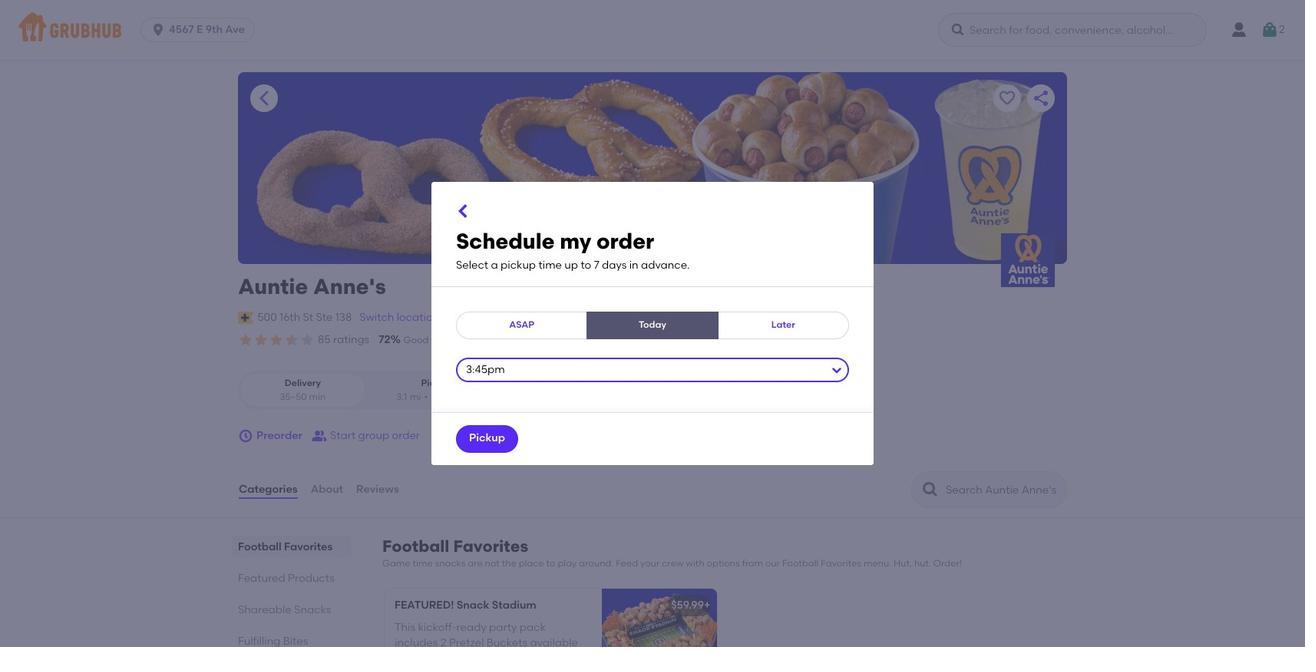 Task type: locate. For each thing, give the bounding box(es) containing it.
party
[[489, 621, 517, 634]]

switch
[[360, 311, 394, 324]]

football up game
[[383, 537, 450, 556]]

order inside button
[[392, 429, 420, 442]]

min down delivery
[[309, 392, 326, 402]]

0 horizontal spatial football
[[238, 541, 282, 554]]

4567
[[169, 23, 194, 36]]

football favorites game time snacks are not the place to play around. feed your crew with options from our football favorites menu. hut, hut. order!
[[383, 537, 963, 569]]

2 vertical spatial time
[[413, 558, 433, 569]]

favorites left 'menu.'
[[821, 558, 862, 569]]

1 vertical spatial to
[[547, 558, 556, 569]]

to
[[581, 259, 592, 272], [547, 558, 556, 569]]

asap
[[509, 319, 535, 330]]

star icon image
[[238, 333, 253, 348], [253, 333, 269, 348], [269, 333, 284, 348], [284, 333, 300, 348], [284, 333, 300, 348], [300, 333, 315, 348]]

2 horizontal spatial svg image
[[1261, 21, 1280, 39]]

ready
[[457, 621, 487, 634]]

0 vertical spatial time
[[539, 259, 562, 272]]

0 vertical spatial to
[[581, 259, 592, 272]]

$59.99 +
[[672, 599, 711, 613]]

order for my
[[597, 229, 655, 255]]

up
[[565, 259, 578, 272]]

2 button
[[1261, 16, 1286, 44]]

1 vertical spatial 2
[[441, 637, 447, 648]]

auntie
[[238, 273, 308, 300]]

to left "play"
[[547, 558, 556, 569]]

svg image inside 4567 e 9th ave button
[[151, 22, 166, 38]]

crew
[[662, 558, 684, 569]]

0 vertical spatial order
[[597, 229, 655, 255]]

good food
[[404, 335, 452, 346]]

order up the in
[[597, 229, 655, 255]]

time right game
[[413, 558, 433, 569]]

hut,
[[894, 558, 913, 569]]

snacks
[[435, 558, 466, 569]]

20–30
[[431, 392, 458, 402]]

svg image inside main navigation navigation
[[951, 22, 966, 38]]

option group
[[238, 371, 502, 410]]

favorites for football favorites game time snacks are not the place to play around. feed your crew with options from our football favorites menu. hut, hut. order!
[[454, 537, 529, 556]]

time left up
[[539, 259, 562, 272]]

to left 7
[[581, 259, 592, 272]]

reviews button
[[356, 462, 400, 518]]

0 vertical spatial pickup
[[421, 378, 452, 389]]

pickup
[[421, 378, 452, 389], [469, 432, 505, 445]]

main navigation navigation
[[0, 0, 1306, 60]]

1 horizontal spatial time
[[504, 335, 524, 346]]

74
[[464, 333, 475, 346]]

7
[[594, 259, 600, 272]]

later
[[772, 319, 796, 330]]

featured products
[[238, 572, 335, 585]]

delivery 35–50 min
[[280, 378, 326, 402]]

0 horizontal spatial svg image
[[455, 202, 473, 221]]

auntie anne's logo image
[[1002, 234, 1055, 287]]

2 vertical spatial order
[[392, 429, 420, 442]]

0 horizontal spatial to
[[547, 558, 556, 569]]

1 horizontal spatial min
[[460, 392, 477, 402]]

e
[[197, 23, 203, 36]]

0 horizontal spatial svg image
[[151, 22, 166, 38]]

2 horizontal spatial time
[[539, 259, 562, 272]]

1 horizontal spatial football
[[383, 537, 450, 556]]

0 horizontal spatial min
[[309, 392, 326, 402]]

1 vertical spatial pickup
[[469, 432, 505, 445]]

svg image inside the preorder button
[[238, 429, 253, 444]]

order down 'today'
[[636, 335, 660, 346]]

asap button
[[456, 311, 588, 339]]

favorites up not
[[454, 537, 529, 556]]

0 horizontal spatial time
[[413, 558, 433, 569]]

the
[[502, 558, 517, 569]]

1 horizontal spatial to
[[581, 259, 592, 272]]

0 vertical spatial 2
[[1280, 23, 1286, 36]]

save this restaurant image
[[999, 89, 1017, 108]]

to inside football favorites game time snacks are not the place to play around. feed your crew with options from our football favorites menu. hut, hut. order!
[[547, 558, 556, 569]]

svg image inside 2 button
[[1261, 21, 1280, 39]]

svg image
[[951, 22, 966, 38], [455, 202, 473, 221]]

pickup inside button
[[469, 432, 505, 445]]

9th
[[206, 23, 223, 36]]

0 horizontal spatial 2
[[441, 637, 447, 648]]

0 vertical spatial svg image
[[951, 22, 966, 38]]

on
[[488, 335, 502, 346]]

not
[[485, 558, 500, 569]]

16th
[[280, 311, 300, 324]]

2 horizontal spatial football
[[783, 558, 819, 569]]

1 horizontal spatial svg image
[[238, 429, 253, 444]]

snack
[[457, 599, 490, 613]]

85
[[318, 333, 331, 346]]

options
[[707, 558, 740, 569]]

2
[[1280, 23, 1286, 36], [441, 637, 447, 648]]

pickup down pickup 3.1 mi • 20–30 min
[[469, 432, 505, 445]]

min inside pickup 3.1 mi • 20–30 min
[[460, 392, 477, 402]]

search icon image
[[922, 481, 940, 499]]

1 horizontal spatial pickup
[[469, 432, 505, 445]]

0 horizontal spatial favorites
[[284, 541, 333, 554]]

order inside schedule my order select a pickup time up to 7 days in advance.
[[597, 229, 655, 255]]

2 horizontal spatial favorites
[[821, 558, 862, 569]]

1 horizontal spatial svg image
[[951, 22, 966, 38]]

mi
[[410, 392, 421, 402]]

svg image
[[1261, 21, 1280, 39], [151, 22, 166, 38], [238, 429, 253, 444]]

preorder
[[257, 429, 303, 442]]

caret left icon image
[[255, 89, 273, 108]]

this
[[395, 621, 416, 634]]

min right 20–30
[[460, 392, 477, 402]]

football right 'our'
[[783, 558, 819, 569]]

our
[[766, 558, 780, 569]]

1 min from the left
[[309, 392, 326, 402]]

snacks
[[294, 604, 331, 617]]

feed
[[616, 558, 638, 569]]

pickup 3.1 mi • 20–30 min
[[396, 378, 477, 402]]

1 horizontal spatial 2
[[1280, 23, 1286, 36]]

favorites up products
[[284, 541, 333, 554]]

3.1
[[396, 392, 407, 402]]

later button
[[718, 311, 850, 339]]

time down asap
[[504, 335, 524, 346]]

subscription pass image
[[238, 312, 254, 324]]

your
[[641, 558, 660, 569]]

location
[[397, 311, 440, 324]]

2 min from the left
[[460, 392, 477, 402]]

on time delivery
[[488, 335, 561, 346]]

+
[[704, 599, 711, 613]]

0 horizontal spatial pickup
[[421, 378, 452, 389]]

delivery
[[526, 335, 561, 346]]

football favorites
[[238, 541, 333, 554]]

featured!
[[395, 599, 454, 613]]

ste
[[316, 311, 333, 324]]

order right "group"
[[392, 429, 420, 442]]

football up the featured
[[238, 541, 282, 554]]

pickup inside pickup 3.1 mi • 20–30 min
[[421, 378, 452, 389]]

pickup up 20–30
[[421, 378, 452, 389]]

to inside schedule my order select a pickup time up to 7 days in advance.
[[581, 259, 592, 272]]

svg image for 4567 e 9th ave
[[151, 22, 166, 38]]

order
[[597, 229, 655, 255], [636, 335, 660, 346], [392, 429, 420, 442]]

pack
[[520, 621, 546, 634]]

switch location button
[[359, 309, 440, 326]]

buckets
[[487, 637, 528, 648]]

with
[[686, 558, 705, 569]]

includes
[[395, 637, 438, 648]]

1 horizontal spatial favorites
[[454, 537, 529, 556]]

ave
[[225, 23, 245, 36]]



Task type: vqa. For each thing, say whether or not it's contained in the screenshot.


Task type: describe. For each thing, give the bounding box(es) containing it.
preorder button
[[238, 423, 303, 450]]

schedule
[[456, 229, 555, 255]]

good
[[404, 335, 429, 346]]

pickup for pickup 3.1 mi • 20–30 min
[[421, 378, 452, 389]]

about button
[[310, 462, 344, 518]]

save this restaurant button
[[994, 84, 1022, 112]]

64
[[573, 333, 586, 346]]

hut.
[[915, 558, 932, 569]]

around.
[[579, 558, 614, 569]]

categories
[[239, 483, 298, 496]]

featured
[[238, 572, 286, 585]]

start
[[330, 429, 356, 442]]

order for group
[[392, 429, 420, 442]]

stadium
[[492, 599, 537, 613]]

option group containing delivery 35–50 min
[[238, 371, 502, 410]]

featured! snack stadium
[[395, 599, 537, 613]]

food
[[431, 335, 452, 346]]

500
[[257, 311, 277, 324]]

group
[[358, 429, 390, 442]]

4567 e 9th ave button
[[141, 18, 261, 42]]

35–50
[[280, 392, 307, 402]]

pickup
[[501, 259, 536, 272]]

1 vertical spatial order
[[636, 335, 660, 346]]

auntie anne's
[[238, 273, 386, 300]]

my
[[560, 229, 592, 255]]

500 16th st ste 138
[[257, 311, 352, 324]]

500 16th st ste 138 button
[[257, 309, 353, 326]]

time inside football favorites game time snacks are not the place to play around. feed your crew with options from our football favorites menu. hut, hut. order!
[[413, 558, 433, 569]]

people icon image
[[312, 429, 327, 444]]

this kickoff-ready party pack includes 2 pretzel buckets availabl
[[395, 621, 578, 648]]

shareable snacks
[[238, 604, 331, 617]]

game
[[383, 558, 411, 569]]

reviews
[[356, 483, 399, 496]]

order!
[[934, 558, 963, 569]]

pretzel
[[449, 637, 484, 648]]

are
[[468, 558, 483, 569]]

schedule my order select a pickup time up to 7 days in advance.
[[456, 229, 690, 272]]

kickoff-
[[418, 621, 457, 634]]

days
[[602, 259, 627, 272]]

2 inside button
[[1280, 23, 1286, 36]]

today
[[639, 319, 667, 330]]

select
[[456, 259, 489, 272]]

anne's
[[313, 273, 386, 300]]

svg image for preorder
[[238, 429, 253, 444]]

1 vertical spatial svg image
[[455, 202, 473, 221]]

today button
[[587, 311, 719, 339]]

favorites for football favorites
[[284, 541, 333, 554]]

time inside schedule my order select a pickup time up to 7 days in advance.
[[539, 259, 562, 272]]

shareable
[[238, 604, 292, 617]]

138
[[336, 311, 352, 324]]

in
[[630, 259, 639, 272]]

advance.
[[641, 259, 690, 272]]

pickup button
[[456, 425, 519, 453]]

from
[[743, 558, 764, 569]]

menu.
[[864, 558, 892, 569]]

play
[[558, 558, 577, 569]]

switch location
[[360, 311, 440, 324]]

4567 e 9th ave
[[169, 23, 245, 36]]

place
[[519, 558, 544, 569]]

svg image for 2
[[1261, 21, 1280, 39]]

about
[[311, 483, 343, 496]]

football for football favorites
[[238, 541, 282, 554]]

pickup for pickup
[[469, 432, 505, 445]]

Search Auntie Anne's search field
[[945, 483, 1062, 498]]

featured! snack stadium image
[[602, 590, 717, 648]]

1 vertical spatial time
[[504, 335, 524, 346]]

$59.99
[[672, 599, 704, 613]]

products
[[288, 572, 335, 585]]

ratings
[[333, 333, 370, 346]]

football for football favorites game time snacks are not the place to play around. feed your crew with options from our football favorites menu. hut, hut. order!
[[383, 537, 450, 556]]

correct
[[599, 335, 634, 346]]

a
[[491, 259, 498, 272]]

2 inside this kickoff-ready party pack includes 2 pretzel buckets availabl
[[441, 637, 447, 648]]

correct order
[[599, 335, 660, 346]]

start group order
[[330, 429, 420, 442]]

share icon image
[[1032, 89, 1051, 108]]

categories button
[[238, 462, 299, 518]]

85 ratings
[[318, 333, 370, 346]]

st
[[303, 311, 314, 324]]

start group order button
[[312, 423, 420, 450]]

min inside delivery 35–50 min
[[309, 392, 326, 402]]



